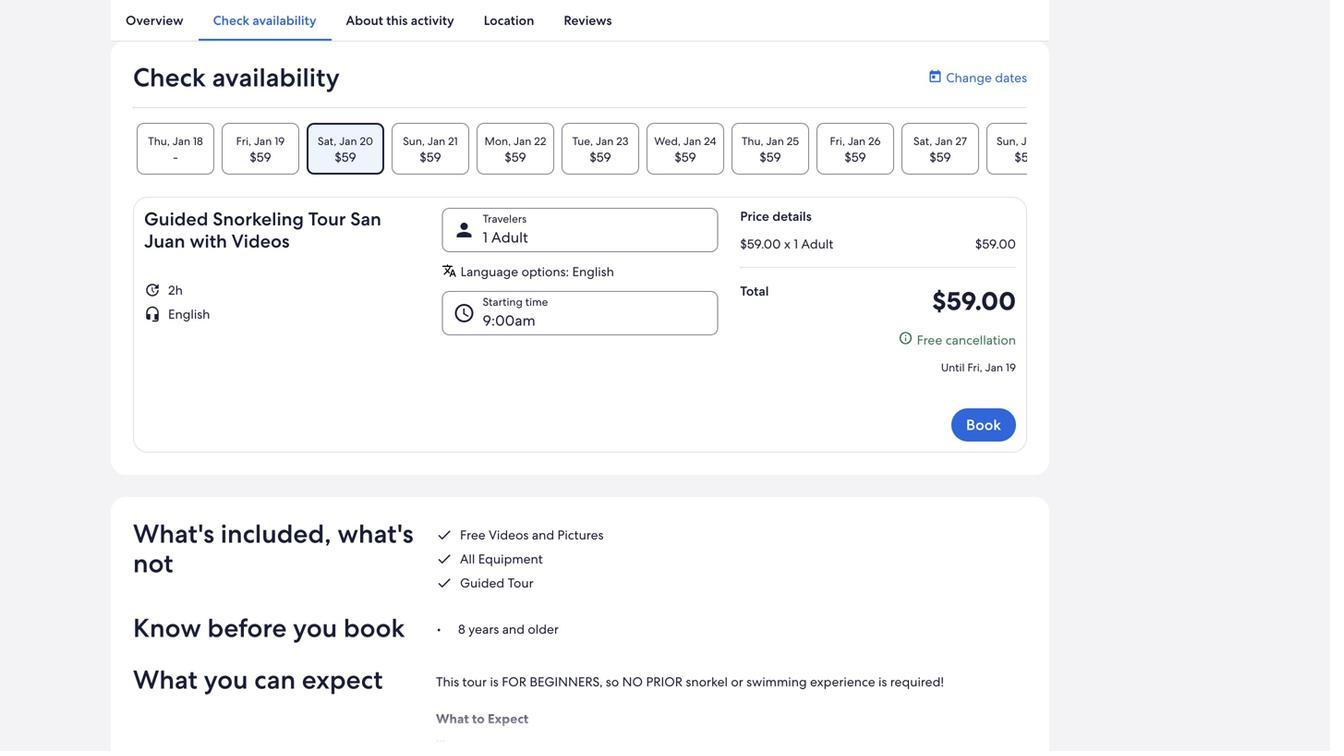 Task type: vqa. For each thing, say whether or not it's contained in the screenshot.


Task type: describe. For each thing, give the bounding box(es) containing it.
this
[[436, 674, 459, 690]]

x
[[784, 236, 791, 252]]

what to expect
[[436, 711, 529, 727]]

expect
[[302, 663, 383, 697]]

swimming
[[747, 674, 807, 690]]

26
[[868, 134, 881, 148]]

activity duration is 2 hours image inside 2h 'list item'
[[146, 284, 159, 296]]

english list item
[[144, 306, 420, 322]]

about this activity
[[346, 12, 454, 29]]

pictures
[[558, 527, 604, 543]]

older
[[528, 621, 559, 638]]

jan for thu, jan 18 -
[[173, 134, 190, 148]]

jan for fri, jan 19 $59
[[254, 134, 272, 148]]

what's
[[133, 517, 214, 551]]

$59 for tue, jan 23 $59
[[590, 149, 611, 165]]

cancellation
[[946, 332, 1016, 348]]

$59 for fri, jan 26 $59
[[845, 149, 866, 165]]

2 is from the left
[[879, 674, 887, 690]]

overview
[[126, 12, 184, 29]]

19 inside the fri, jan 19 $59
[[275, 134, 285, 148]]

thu, jan 18 -
[[148, 134, 203, 165]]

change dates button
[[928, 69, 1027, 86]]

1 horizontal spatial 1
[[794, 236, 798, 252]]

jan for fri, jan 26 $59
[[848, 134, 866, 148]]

jan for thu, jan 25 $59
[[766, 134, 784, 148]]

price is $59.00 per ticket, price for 1 adult is $59.00 element
[[740, 225, 1016, 252]]

know before you book
[[133, 611, 405, 645]]

equipment
[[478, 551, 543, 567]]

wed,
[[654, 134, 681, 148]]

change dates
[[946, 69, 1027, 86]]

0 vertical spatial xsmall image
[[442, 263, 457, 278]]

until fri, jan 19
[[941, 360, 1016, 375]]

included,
[[221, 517, 331, 551]]

fri, for fri, jan 26 $59
[[830, 134, 845, 148]]

sat, jan 27 $59
[[914, 134, 967, 165]]

sun, for sun, jan 21 $59
[[403, 134, 425, 148]]

guided tour
[[460, 575, 534, 591]]

9:00am button
[[442, 291, 718, 335]]

25
[[787, 134, 799, 148]]

$59 for sat, jan 20 $59
[[335, 149, 356, 165]]

fri, jan 26 $59
[[830, 134, 881, 165]]

wed, jan 24 $59
[[654, 134, 717, 165]]

1 inside button
[[483, 228, 488, 247]]

check inside "link"
[[213, 12, 250, 29]]

reviews link
[[549, 0, 627, 41]]

thu, for $59
[[742, 134, 764, 148]]

2h
[[168, 282, 183, 298]]

dates
[[995, 69, 1027, 86]]

xsmall image inside free cancellation 'button'
[[899, 331, 913, 346]]

or
[[731, 674, 744, 690]]

jan for sat, jan 20 $59
[[339, 134, 357, 148]]

san
[[350, 207, 381, 231]]

sat, jan 20 $59
[[318, 134, 373, 165]]

what's included, what's not
[[133, 517, 414, 580]]

21
[[448, 134, 458, 148]]

0 horizontal spatial english
[[168, 306, 210, 322]]

free for free cancellation
[[917, 332, 943, 348]]

sun, jan 21 $59
[[403, 134, 458, 165]]

with
[[190, 229, 227, 253]]

language
[[461, 263, 518, 280]]

details
[[773, 208, 812, 225]]

$59 for wed, jan 24 $59
[[675, 149, 696, 165]]

experience
[[810, 674, 875, 690]]

$59 for sun, jan 28 $59
[[1015, 149, 1036, 165]]

xsmall image
[[928, 69, 943, 84]]

what's included image
[[436, 527, 453, 543]]

27
[[956, 134, 967, 148]]

know
[[133, 611, 201, 645]]

list for guided snorkeling tour san juan with videos
[[144, 282, 420, 322]]

8
[[458, 621, 465, 638]]

price
[[740, 208, 769, 225]]

1 adult
[[483, 228, 528, 247]]

before
[[207, 611, 287, 645]]

about
[[346, 12, 383, 29]]

$59 for sat, jan 27 $59
[[930, 149, 951, 165]]

can
[[254, 663, 296, 697]]

activity
[[411, 12, 454, 29]]

sat, for sat, jan 20 $59
[[318, 134, 337, 148]]

to
[[472, 711, 485, 727]]

jan for mon, jan 22 $59
[[514, 134, 532, 148]]

$59 for mon, jan 22 $59
[[505, 149, 526, 165]]

jan for sun, jan 28 $59
[[1021, 134, 1039, 148]]

thu, jan 25 $59
[[742, 134, 799, 165]]

juan
[[144, 229, 185, 253]]

this tour is for beginners, so no prior snorkel or swimming experience is required!
[[436, 674, 944, 690]]

1 horizontal spatial 19
[[1006, 360, 1016, 375]]

until
[[941, 360, 965, 375]]

change
[[946, 69, 992, 86]]

fri, jan 19 $59
[[236, 134, 285, 165]]

availability inside "link"
[[253, 12, 316, 29]]

not
[[133, 547, 173, 580]]

20
[[360, 134, 373, 148]]

for
[[502, 674, 527, 690]]

tue,
[[572, 134, 593, 148]]

free cancellation
[[917, 332, 1016, 348]]



Task type: locate. For each thing, give the bounding box(es) containing it.
beginners,
[[530, 674, 603, 690]]

fri, right 18
[[236, 134, 251, 148]]

jan left 23
[[596, 134, 614, 148]]

1 sun, from the left
[[403, 134, 425, 148]]

thu, inside thu, jan 25 $59
[[742, 134, 764, 148]]

1 vertical spatial what
[[436, 711, 469, 727]]

0 vertical spatial english
[[572, 263, 614, 280]]

19 left sat, jan 20 $59
[[275, 134, 285, 148]]

what's included image
[[436, 551, 453, 567], [436, 575, 453, 591]]

1
[[483, 228, 488, 247], [794, 236, 798, 252]]

adult inside button
[[492, 228, 528, 247]]

1 $59 from the left
[[250, 149, 271, 165]]

0 horizontal spatial thu,
[[148, 134, 170, 148]]

guided down -
[[144, 207, 208, 231]]

-
[[173, 149, 178, 165]]

0 vertical spatial what's included image
[[436, 551, 453, 567]]

1 vertical spatial what's included image
[[436, 575, 453, 591]]

you up expect
[[293, 611, 337, 645]]

tab list
[[133, 123, 1068, 175]]

location
[[484, 12, 534, 29]]

no
[[622, 674, 643, 690]]

1 horizontal spatial tour
[[508, 575, 534, 591]]

0 horizontal spatial sun,
[[403, 134, 425, 148]]

jan left 22 at the top of the page
[[514, 134, 532, 148]]

tour
[[308, 207, 346, 231], [508, 575, 534, 591]]

thu,
[[148, 134, 170, 148], [742, 134, 764, 148]]

free for free videos and pictures
[[460, 527, 486, 543]]

5 $59 from the left
[[590, 149, 611, 165]]

sun, left 28
[[997, 134, 1019, 148]]

what left to
[[436, 711, 469, 727]]

2 sun, from the left
[[997, 134, 1019, 148]]

9:00am
[[483, 311, 536, 330]]

$59 inside the fri, jan 19 $59
[[250, 149, 271, 165]]

$59.00 x 1 adult
[[740, 236, 834, 252]]

guided down all
[[460, 575, 505, 591]]

0 horizontal spatial 19
[[275, 134, 285, 148]]

what's included image for all equipment
[[436, 551, 453, 567]]

expect
[[488, 711, 529, 727]]

23
[[616, 134, 629, 148]]

0 horizontal spatial free
[[460, 527, 486, 543]]

$59 inside thu, jan 25 $59
[[760, 149, 781, 165]]

fri, right "until"
[[968, 360, 983, 375]]

jan down cancellation
[[985, 360, 1003, 375]]

0 horizontal spatial tour
[[308, 207, 346, 231]]

1 horizontal spatial guided
[[460, 575, 505, 591]]

videos inside guided snorkeling tour san juan with videos
[[232, 229, 290, 253]]

0 horizontal spatial 1
[[483, 228, 488, 247]]

so
[[606, 674, 619, 690]]

$59 inside sat, jan 20 $59
[[335, 149, 356, 165]]

this
[[386, 12, 408, 29]]

0 vertical spatial list
[[111, 0, 1050, 41]]

1 horizontal spatial you
[[293, 611, 337, 645]]

2 thu, from the left
[[742, 134, 764, 148]]

1 horizontal spatial and
[[532, 527, 554, 543]]

6 $59 from the left
[[675, 149, 696, 165]]

1 vertical spatial availability
[[212, 61, 340, 94]]

0 vertical spatial guided
[[144, 207, 208, 231]]

what down know
[[133, 663, 198, 697]]

$59 inside mon, jan 22 $59
[[505, 149, 526, 165]]

$59 up price details
[[760, 149, 781, 165]]

and for years
[[502, 621, 525, 638]]

jan inside sat, jan 20 $59
[[339, 134, 357, 148]]

overview link
[[111, 0, 198, 41]]

$59 down mon,
[[505, 149, 526, 165]]

1 vertical spatial check availability
[[133, 61, 340, 94]]

0 vertical spatial 19
[[275, 134, 285, 148]]

jan inside mon, jan 22 $59
[[514, 134, 532, 148]]

list containing 2h
[[144, 282, 420, 322]]

check down 'overview' link
[[133, 61, 206, 94]]

what's included image down what's included image
[[436, 575, 453, 591]]

jan inside fri, jan 26 $59
[[848, 134, 866, 148]]

jan left 18
[[173, 134, 190, 148]]

mon,
[[485, 134, 511, 148]]

1 vertical spatial check
[[133, 61, 206, 94]]

check right 'overview'
[[213, 12, 250, 29]]

0 vertical spatial free
[[917, 332, 943, 348]]

free videos and pictures list item
[[436, 527, 1027, 543]]

$59 up snorkeling
[[250, 149, 271, 165]]

jan left 20
[[339, 134, 357, 148]]

fri, for fri, jan 19 $59
[[236, 134, 251, 148]]

1 what's included image from the top
[[436, 551, 453, 567]]

1 horizontal spatial thu,
[[742, 134, 764, 148]]

$59 down wed,
[[675, 149, 696, 165]]

what you can expect
[[133, 663, 383, 697]]

free up all
[[460, 527, 486, 543]]

$59 down tue, at the left of the page
[[590, 149, 611, 165]]

jan inside sun, jan 21 $59
[[428, 134, 445, 148]]

overview element
[[111, 0, 1050, 19]]

sun,
[[403, 134, 425, 148], [997, 134, 1019, 148]]

jan left 27
[[935, 134, 953, 148]]

1 right x
[[794, 236, 798, 252]]

0 horizontal spatial and
[[502, 621, 525, 638]]

check availability link
[[198, 0, 331, 41]]

videos right with
[[232, 229, 290, 253]]

check
[[213, 12, 250, 29], [133, 61, 206, 94]]

what for what you can expect
[[133, 663, 198, 697]]

guided inside guided snorkeling tour san juan with videos
[[144, 207, 208, 231]]

1 adult button
[[442, 208, 718, 252]]

8 years and older list item
[[436, 621, 1027, 638]]

$59 for fri, jan 19 $59
[[250, 149, 271, 165]]

jan for wed, jan 24 $59
[[684, 134, 701, 148]]

thu, inside thu, jan 18 -
[[148, 134, 170, 148]]

tab list containing -
[[133, 123, 1068, 175]]

fri, inside fri, jan 26 $59
[[830, 134, 845, 148]]

list
[[111, 0, 1050, 41], [144, 282, 420, 322], [436, 527, 1027, 591]]

is
[[490, 674, 499, 690], [879, 674, 887, 690]]

$59 inside sun, jan 28 $59
[[1015, 149, 1036, 165]]

sat, left 27
[[914, 134, 932, 148]]

years
[[469, 621, 499, 638]]

jan inside thu, jan 25 $59
[[766, 134, 784, 148]]

0 vertical spatial tour
[[308, 207, 346, 231]]

jan left 21
[[428, 134, 445, 148]]

sat, left 20
[[318, 134, 337, 148]]

0 horizontal spatial check
[[133, 61, 206, 94]]

$59 left mon, jan 22 $59
[[420, 149, 441, 165]]

$59.00
[[740, 236, 781, 252], [975, 236, 1016, 252], [932, 284, 1016, 318]]

is left required!
[[879, 674, 887, 690]]

0 vertical spatial check
[[213, 12, 250, 29]]

check availability
[[213, 12, 316, 29], [133, 61, 340, 94]]

what's included image for guided tour
[[436, 575, 453, 591]]

0 horizontal spatial what
[[133, 663, 198, 697]]

jan left 24
[[684, 134, 701, 148]]

2 $59 from the left
[[335, 149, 356, 165]]

jan inside wed, jan 24 $59
[[684, 134, 701, 148]]

sat, inside sat, jan 27 $59
[[914, 134, 932, 148]]

$59 down xsmall image
[[930, 149, 951, 165]]

$59 up price is $59.00 per ticket, price for 1 adult is $59.00 element
[[845, 149, 866, 165]]

you left can
[[204, 663, 248, 697]]

$59 inside wed, jan 24 $59
[[675, 149, 696, 165]]

and right years
[[502, 621, 525, 638]]

availability down check availability "link"
[[212, 61, 340, 94]]

1 sat, from the left
[[318, 134, 337, 148]]

jan inside sat, jan 27 $59
[[935, 134, 953, 148]]

1 vertical spatial free
[[460, 527, 486, 543]]

1 horizontal spatial english
[[572, 263, 614, 280]]

2h list item
[[144, 282, 420, 298]]

tour left san
[[308, 207, 346, 231]]

3 $59 from the left
[[420, 149, 441, 165]]

sun, for sun, jan 28 $59
[[997, 134, 1019, 148]]

0 horizontal spatial videos
[[232, 229, 290, 253]]

small image
[[144, 306, 161, 322]]

0 vertical spatial you
[[293, 611, 337, 645]]

9 $59 from the left
[[930, 149, 951, 165]]

0 horizontal spatial sat,
[[318, 134, 337, 148]]

1 horizontal spatial sat,
[[914, 134, 932, 148]]

guided inside list
[[460, 575, 505, 591]]

1 vertical spatial videos
[[489, 527, 529, 543]]

is right tour
[[490, 674, 499, 690]]

jan inside thu, jan 18 -
[[173, 134, 190, 148]]

guided for guided tour
[[460, 575, 505, 591]]

$59 for thu, jan 25 $59
[[760, 149, 781, 165]]

1 horizontal spatial adult
[[801, 236, 834, 252]]

guided snorkeling tour san juan with videos
[[144, 207, 381, 253]]

sat,
[[318, 134, 337, 148], [914, 134, 932, 148]]

you
[[293, 611, 337, 645], [204, 663, 248, 697]]

18
[[193, 134, 203, 148]]

xsmall image
[[442, 263, 457, 278], [899, 331, 913, 346]]

location link
[[469, 0, 549, 41]]

sat, for sat, jan 27 $59
[[914, 134, 932, 148]]

free videos and pictures
[[460, 527, 604, 543]]

1 horizontal spatial free
[[917, 332, 943, 348]]

1 horizontal spatial check
[[213, 12, 250, 29]]

10 $59 from the left
[[1015, 149, 1036, 165]]

jan left 26
[[848, 134, 866, 148]]

language options: english
[[461, 263, 614, 280]]

1 vertical spatial 19
[[1006, 360, 1016, 375]]

1 up language at the left top of page
[[483, 228, 488, 247]]

1 vertical spatial guided
[[460, 575, 505, 591]]

tour
[[462, 674, 487, 690]]

0 horizontal spatial guided
[[144, 207, 208, 231]]

english up 9:00am button
[[572, 263, 614, 280]]

activity duration is 2 hours image
[[144, 282, 161, 298], [146, 284, 159, 296]]

book button
[[952, 408, 1016, 442]]

and for videos
[[532, 527, 554, 543]]

1 vertical spatial you
[[204, 663, 248, 697]]

options:
[[522, 263, 569, 280]]

mon, jan 22 $59
[[485, 134, 546, 165]]

and left pictures
[[532, 527, 554, 543]]

jan inside tue, jan 23 $59
[[596, 134, 614, 148]]

thu, for -
[[148, 134, 170, 148]]

sun, left 21
[[403, 134, 425, 148]]

adult up language at the left top of page
[[492, 228, 528, 247]]

1 horizontal spatial videos
[[489, 527, 529, 543]]

jan for sat, jan 27 $59
[[935, 134, 953, 148]]

0 vertical spatial check availability
[[213, 12, 316, 29]]

sat, inside sat, jan 20 $59
[[318, 134, 337, 148]]

price details
[[740, 208, 812, 225]]

sun, inside sun, jan 28 $59
[[997, 134, 1019, 148]]

jan for sun, jan 21 $59
[[428, 134, 445, 148]]

all
[[460, 551, 475, 567]]

thu, left 25
[[742, 134, 764, 148]]

0 vertical spatial what
[[133, 663, 198, 697]]

0 horizontal spatial is
[[490, 674, 499, 690]]

jan right 18
[[254, 134, 272, 148]]

$59 for sun, jan 21 $59
[[420, 149, 441, 165]]

2 what's included image from the top
[[436, 575, 453, 591]]

fri, inside the fri, jan 19 $59
[[236, 134, 251, 148]]

0 horizontal spatial xsmall image
[[442, 263, 457, 278]]

book
[[966, 415, 1001, 435]]

$59 down dates
[[1015, 149, 1036, 165]]

videos
[[232, 229, 290, 253], [489, 527, 529, 543]]

what's included image left all
[[436, 551, 453, 567]]

$59 inside tue, jan 23 $59
[[590, 149, 611, 165]]

0 vertical spatial and
[[532, 527, 554, 543]]

2 sat, from the left
[[914, 134, 932, 148]]

2 vertical spatial list
[[436, 527, 1027, 591]]

1 vertical spatial xsmall image
[[899, 331, 913, 346]]

list for what's included, what's not
[[436, 527, 1027, 591]]

reviews
[[564, 12, 612, 29]]

$59 inside sun, jan 21 $59
[[420, 149, 441, 165]]

tour down equipment
[[508, 575, 534, 591]]

1 vertical spatial english
[[168, 306, 210, 322]]

check availability inside "link"
[[213, 12, 316, 29]]

thu, left 18
[[148, 134, 170, 148]]

4 $59 from the left
[[505, 149, 526, 165]]

28
[[1042, 134, 1054, 148]]

and
[[532, 527, 554, 543], [502, 621, 525, 638]]

0 vertical spatial videos
[[232, 229, 290, 253]]

sun, inside sun, jan 21 $59
[[403, 134, 425, 148]]

what for what to expect
[[436, 711, 469, 727]]

english down 2h
[[168, 306, 210, 322]]

prior
[[646, 674, 683, 690]]

0 horizontal spatial adult
[[492, 228, 528, 247]]

8 years and older
[[458, 621, 559, 638]]

24
[[704, 134, 717, 148]]

free cancellation button
[[899, 331, 1016, 349]]

list containing free videos and pictures
[[436, 527, 1027, 591]]

0 horizontal spatial you
[[204, 663, 248, 697]]

videos up equipment
[[489, 527, 529, 543]]

jan
[[173, 134, 190, 148], [254, 134, 272, 148], [339, 134, 357, 148], [428, 134, 445, 148], [514, 134, 532, 148], [596, 134, 614, 148], [684, 134, 701, 148], [766, 134, 784, 148], [848, 134, 866, 148], [935, 134, 953, 148], [1021, 134, 1039, 148], [985, 360, 1003, 375]]

1 horizontal spatial is
[[879, 674, 887, 690]]

1 vertical spatial and
[[502, 621, 525, 638]]

guided
[[144, 207, 208, 231], [460, 575, 505, 591]]

1 vertical spatial tour
[[508, 575, 534, 591]]

guided for guided snorkeling tour san juan with videos
[[144, 207, 208, 231]]

free up "until"
[[917, 332, 943, 348]]

jan inside the fri, jan 19 $59
[[254, 134, 272, 148]]

free
[[917, 332, 943, 348], [460, 527, 486, 543]]

snorkeling
[[213, 207, 304, 231]]

22
[[534, 134, 546, 148]]

tour inside guided snorkeling tour san juan with videos
[[308, 207, 346, 231]]

1 vertical spatial list
[[144, 282, 420, 322]]

about this activity link
[[331, 0, 469, 41]]

1 thu, from the left
[[148, 134, 170, 148]]

videos inside list
[[489, 527, 529, 543]]

0 horizontal spatial fri,
[[236, 134, 251, 148]]

1 horizontal spatial xsmall image
[[899, 331, 913, 346]]

jan left 28
[[1021, 134, 1039, 148]]

guided tour list item
[[436, 575, 1027, 591]]

1 horizontal spatial fri,
[[830, 134, 845, 148]]

list containing overview
[[111, 0, 1050, 41]]

sun, jan 28 $59
[[997, 134, 1054, 165]]

1 is from the left
[[490, 674, 499, 690]]

availability left about
[[253, 12, 316, 29]]

xsmall image left free cancellation
[[899, 331, 913, 346]]

all equipment list item
[[436, 551, 1027, 567]]

what's
[[338, 517, 414, 551]]

$59 inside fri, jan 26 $59
[[845, 149, 866, 165]]

jan inside sun, jan 28 $59
[[1021, 134, 1039, 148]]

free inside 'button'
[[917, 332, 943, 348]]

jan left 25
[[766, 134, 784, 148]]

8 $59 from the left
[[845, 149, 866, 165]]

19
[[275, 134, 285, 148], [1006, 360, 1016, 375]]

fri,
[[236, 134, 251, 148], [830, 134, 845, 148], [968, 360, 983, 375]]

jan for tue, jan 23 $59
[[596, 134, 614, 148]]

book
[[344, 611, 405, 645]]

total
[[740, 283, 769, 299]]

snorkel
[[686, 674, 728, 690]]

2 horizontal spatial fri,
[[968, 360, 983, 375]]

adult right x
[[801, 236, 834, 252]]

required!
[[890, 674, 944, 690]]

1 horizontal spatial sun,
[[997, 134, 1019, 148]]

fri, left 26
[[830, 134, 845, 148]]

all equipment
[[460, 551, 543, 567]]

19 down cancellation
[[1006, 360, 1016, 375]]

$59 up san
[[335, 149, 356, 165]]

7 $59 from the left
[[760, 149, 781, 165]]

tue, jan 23 $59
[[572, 134, 629, 165]]

xsmall image left language at the left top of page
[[442, 263, 457, 278]]

1 horizontal spatial what
[[436, 711, 469, 727]]

$59 inside sat, jan 27 $59
[[930, 149, 951, 165]]

0 vertical spatial availability
[[253, 12, 316, 29]]



